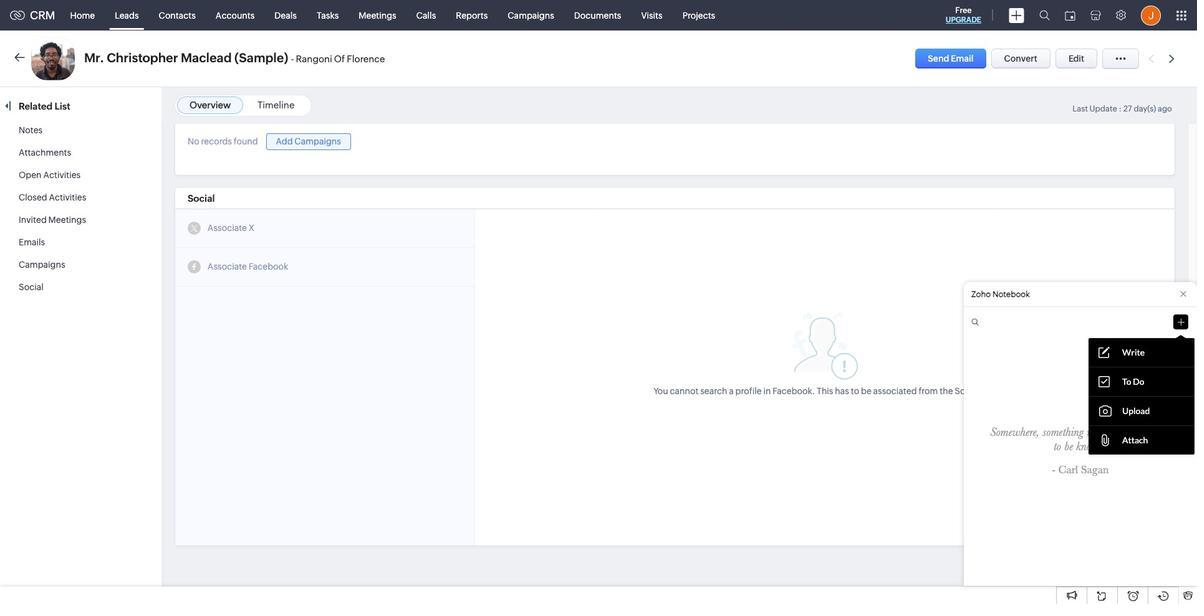 Task type: describe. For each thing, give the bounding box(es) containing it.
notes
[[19, 125, 43, 135]]

profile element
[[1134, 0, 1169, 30]]

associate x
[[208, 223, 254, 233]]

you
[[654, 386, 668, 396]]

send email button
[[916, 49, 986, 69]]

:
[[1119, 104, 1122, 113]]

convert button
[[991, 49, 1051, 69]]

0 horizontal spatial social
[[19, 283, 43, 292]]

documents
[[574, 10, 621, 20]]

no
[[188, 137, 199, 147]]

accounts
[[216, 10, 255, 20]]

be
[[861, 386, 872, 396]]

0 horizontal spatial campaigns
[[19, 260, 65, 270]]

search image
[[1040, 10, 1050, 21]]

found
[[234, 137, 258, 147]]

crm link
[[10, 9, 55, 22]]

from
[[919, 386, 938, 396]]

create menu element
[[1002, 0, 1032, 30]]

overview link
[[190, 100, 231, 110]]

cannot
[[670, 386, 699, 396]]

edit
[[1069, 54, 1084, 64]]

closed
[[19, 193, 47, 203]]

christopher
[[107, 51, 178, 65]]

add campaigns link
[[266, 133, 351, 150]]

social link
[[19, 283, 43, 292]]

0 vertical spatial social
[[188, 193, 215, 204]]

documents link
[[564, 0, 631, 30]]

leads link
[[105, 0, 149, 30]]

(sample)
[[234, 51, 288, 65]]

open activities
[[19, 170, 81, 180]]

list
[[55, 101, 70, 112]]

has
[[835, 386, 849, 396]]

zoho notebook
[[972, 290, 1030, 299]]

last update : 27 day(s) ago
[[1073, 104, 1172, 113]]

contacts link
[[149, 0, 206, 30]]

visits
[[641, 10, 663, 20]]

reports
[[456, 10, 488, 20]]

meetings link
[[349, 0, 406, 30]]

open activities link
[[19, 170, 81, 180]]

27
[[1124, 104, 1132, 113]]

no records found
[[188, 137, 258, 147]]

deals
[[275, 10, 297, 20]]

emails link
[[19, 238, 45, 248]]

1 vertical spatial campaigns
[[295, 136, 341, 146]]

search
[[700, 386, 727, 396]]

activities for closed activities
[[49, 193, 86, 203]]

last
[[1073, 104, 1088, 113]]

mr.
[[84, 51, 104, 65]]

related list
[[19, 101, 72, 112]]

maclead
[[181, 51, 232, 65]]

rangoni
[[296, 54, 332, 64]]

invited meetings link
[[19, 215, 86, 225]]

overview
[[190, 100, 231, 110]]

records
[[201, 137, 232, 147]]

update
[[1090, 104, 1118, 113]]

this
[[817, 386, 833, 396]]

deals link
[[265, 0, 307, 30]]

reports link
[[446, 0, 498, 30]]

free
[[956, 6, 972, 15]]

associate facebook
[[208, 262, 288, 272]]

convert
[[1004, 54, 1038, 64]]

0 horizontal spatial campaigns link
[[19, 260, 65, 270]]

related
[[19, 101, 52, 112]]

2 horizontal spatial social
[[955, 386, 980, 396]]

previous record image
[[1149, 55, 1154, 63]]

open
[[19, 170, 42, 180]]



Task type: vqa. For each thing, say whether or not it's contained in the screenshot.
bottom Call Duration
no



Task type: locate. For each thing, give the bounding box(es) containing it.
0 vertical spatial campaigns link
[[498, 0, 564, 30]]

meetings
[[359, 10, 396, 20], [48, 215, 86, 225]]

send
[[928, 54, 949, 64]]

profile image
[[1141, 5, 1161, 25]]

0 vertical spatial meetings
[[359, 10, 396, 20]]

2 horizontal spatial campaigns
[[508, 10, 554, 20]]

upgrade
[[946, 16, 982, 24]]

closed activities link
[[19, 193, 86, 203]]

you cannot search a profile in facebook . this has to be associated from the social tab
[[654, 386, 996, 396]]

projects
[[683, 10, 715, 20]]

search element
[[1032, 0, 1058, 31]]

0 vertical spatial activities
[[43, 170, 81, 180]]

campaigns link right reports
[[498, 0, 564, 30]]

tasks
[[317, 10, 339, 20]]

1 vertical spatial campaigns link
[[19, 260, 65, 270]]

add campaigns
[[276, 136, 341, 146]]

campaigns
[[508, 10, 554, 20], [295, 136, 341, 146], [19, 260, 65, 270]]

meetings down closed activities on the left
[[48, 215, 86, 225]]

facebook right the in at bottom right
[[773, 386, 812, 396]]

notebook
[[993, 290, 1030, 299]]

0 vertical spatial campaigns
[[508, 10, 554, 20]]

calendar image
[[1065, 10, 1076, 20]]

to
[[851, 386, 859, 396]]

timeline link
[[258, 100, 295, 110]]

tasks link
[[307, 0, 349, 30]]

social down emails
[[19, 283, 43, 292]]

profile
[[736, 386, 762, 396]]

in
[[764, 386, 771, 396]]

free upgrade
[[946, 6, 982, 24]]

invited
[[19, 215, 47, 225]]

activities up closed activities on the left
[[43, 170, 81, 180]]

0 horizontal spatial meetings
[[48, 215, 86, 225]]

x
[[249, 223, 254, 233]]

2 vertical spatial social
[[955, 386, 980, 396]]

mr. christopher maclead (sample) - rangoni of florence
[[84, 51, 385, 65]]

crm
[[30, 9, 55, 22]]

attachments link
[[19, 148, 71, 158]]

campaigns link
[[498, 0, 564, 30], [19, 260, 65, 270]]

associated
[[873, 386, 917, 396]]

visits link
[[631, 0, 673, 30]]

2 vertical spatial campaigns
[[19, 260, 65, 270]]

1 vertical spatial associate
[[208, 262, 247, 272]]

closed activities
[[19, 193, 86, 203]]

home
[[70, 10, 95, 20]]

1 vertical spatial social
[[19, 283, 43, 292]]

send email
[[928, 54, 974, 64]]

campaigns link down the "emails" link
[[19, 260, 65, 270]]

1 vertical spatial meetings
[[48, 215, 86, 225]]

invited meetings
[[19, 215, 86, 225]]

leads
[[115, 10, 139, 20]]

a
[[729, 386, 734, 396]]

contacts
[[159, 10, 196, 20]]

zoho
[[972, 290, 991, 299]]

associate left x
[[208, 223, 247, 233]]

campaigns right reports
[[508, 10, 554, 20]]

campaigns down the "emails" link
[[19, 260, 65, 270]]

1 horizontal spatial meetings
[[359, 10, 396, 20]]

meetings inside meetings 'link'
[[359, 10, 396, 20]]

-
[[291, 54, 294, 64]]

tab
[[982, 386, 996, 396]]

social up "associate x"
[[188, 193, 215, 204]]

of
[[334, 54, 345, 64]]

create menu image
[[1009, 8, 1025, 23]]

1 horizontal spatial facebook
[[773, 386, 812, 396]]

0 vertical spatial facebook
[[249, 262, 288, 272]]

edit button
[[1056, 49, 1098, 69]]

accounts link
[[206, 0, 265, 30]]

1 horizontal spatial campaigns link
[[498, 0, 564, 30]]

notes link
[[19, 125, 43, 135]]

add
[[276, 136, 293, 146]]

emails
[[19, 238, 45, 248]]

email
[[951, 54, 974, 64]]

next record image
[[1169, 55, 1177, 63]]

.
[[812, 386, 815, 396]]

the
[[940, 386, 953, 396]]

ago
[[1158, 104, 1172, 113]]

1 vertical spatial facebook
[[773, 386, 812, 396]]

activities up the "invited meetings" link
[[49, 193, 86, 203]]

social
[[188, 193, 215, 204], [19, 283, 43, 292], [955, 386, 980, 396]]

facebook
[[249, 262, 288, 272], [773, 386, 812, 396]]

1 associate from the top
[[208, 223, 247, 233]]

calls
[[416, 10, 436, 20]]

facebook down x
[[249, 262, 288, 272]]

home link
[[60, 0, 105, 30]]

associate for x
[[208, 223, 247, 233]]

calls link
[[406, 0, 446, 30]]

social right the
[[955, 386, 980, 396]]

associate down "associate x"
[[208, 262, 247, 272]]

florence
[[347, 54, 385, 64]]

1 horizontal spatial social
[[188, 193, 215, 204]]

0 horizontal spatial facebook
[[249, 262, 288, 272]]

1 vertical spatial activities
[[49, 193, 86, 203]]

timeline
[[258, 100, 295, 110]]

1 horizontal spatial campaigns
[[295, 136, 341, 146]]

2 associate from the top
[[208, 262, 247, 272]]

campaigns right add on the left of page
[[295, 136, 341, 146]]

activities for open activities
[[43, 170, 81, 180]]

associate for facebook
[[208, 262, 247, 272]]

attachments
[[19, 148, 71, 158]]

projects link
[[673, 0, 725, 30]]

meetings up florence
[[359, 10, 396, 20]]

0 vertical spatial associate
[[208, 223, 247, 233]]

day(s)
[[1134, 104, 1156, 113]]



